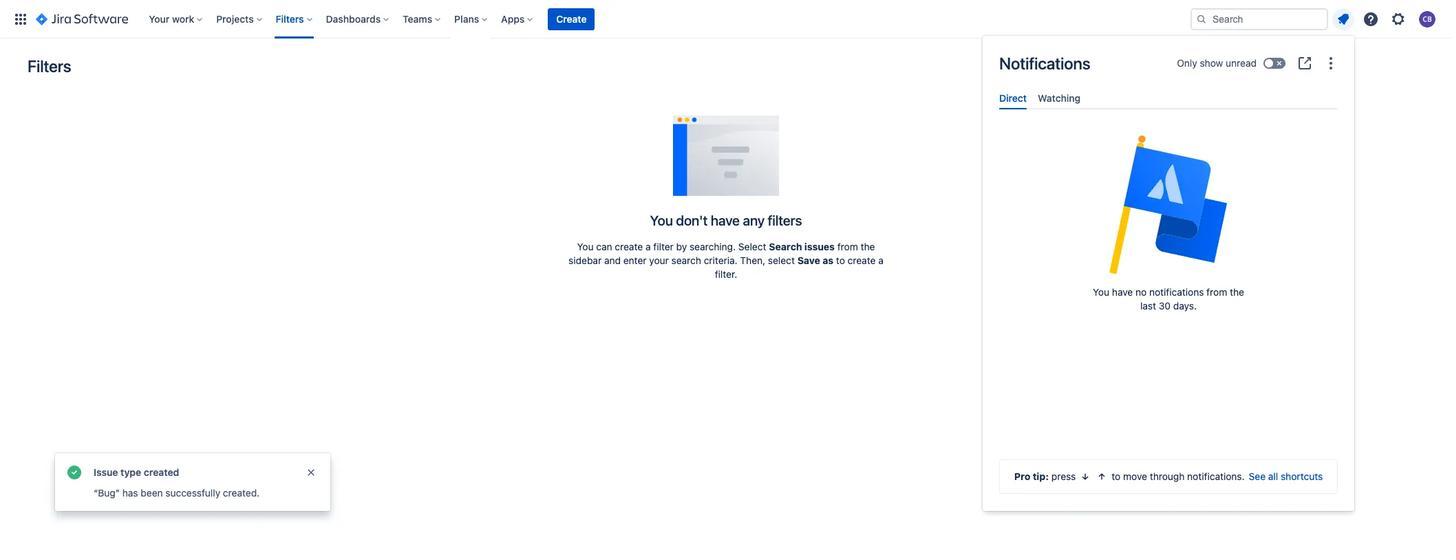 Task type: locate. For each thing, give the bounding box(es) containing it.
dashboards button
[[322, 8, 395, 30]]

"bug" has been successfully created.
[[94, 487, 260, 499]]

have left no
[[1112, 286, 1133, 298]]

can
[[596, 241, 612, 253]]

0 vertical spatial have
[[711, 213, 740, 229]]

filters inside dropdown button
[[276, 13, 304, 24]]

"bug"
[[94, 487, 120, 499]]

2 vertical spatial you
[[1093, 286, 1110, 298]]

1 horizontal spatial have
[[1112, 286, 1133, 298]]

save
[[798, 255, 820, 266]]

settings image
[[1391, 11, 1407, 27]]

direct
[[1000, 92, 1027, 104]]

0 horizontal spatial to
[[836, 255, 845, 266]]

to inside notifications dialog
[[1112, 471, 1121, 483]]

0 vertical spatial create
[[615, 241, 643, 253]]

notifications
[[1000, 54, 1091, 73]]

to right 'arrow up' image
[[1112, 471, 1121, 483]]

success image
[[66, 465, 83, 481]]

1 horizontal spatial you
[[650, 213, 673, 229]]

0 vertical spatial from
[[838, 241, 858, 253]]

from inside you have no notifications from the last 30 days.
[[1207, 286, 1228, 298]]

create inside to create a filter.
[[848, 255, 876, 266]]

0 horizontal spatial you
[[577, 241, 594, 253]]

the right issues
[[861, 241, 875, 253]]

dashboards
[[326, 13, 381, 24]]

notifications dialog
[[983, 36, 1355, 511]]

projects button
[[212, 8, 268, 30]]

tab list containing direct
[[994, 87, 1344, 110]]

to right as
[[836, 255, 845, 266]]

1 horizontal spatial to
[[1112, 471, 1121, 483]]

see
[[1249, 471, 1266, 483]]

criteria.
[[704, 255, 738, 266]]

the
[[861, 241, 875, 253], [1230, 286, 1245, 298]]

the inside you have no notifications from the last 30 days.
[[1230, 286, 1245, 298]]

teams button
[[399, 8, 446, 30]]

0 vertical spatial a
[[646, 241, 651, 253]]

filters
[[768, 213, 802, 229]]

0 horizontal spatial from
[[838, 241, 858, 253]]

filters right the projects popup button
[[276, 13, 304, 24]]

0 horizontal spatial filters
[[28, 56, 71, 76]]

by
[[676, 241, 687, 253]]

then,
[[740, 255, 766, 266]]

1 vertical spatial a
[[879, 255, 884, 266]]

1 vertical spatial the
[[1230, 286, 1245, 298]]

move
[[1124, 471, 1148, 483]]

a right as
[[879, 255, 884, 266]]

watching
[[1038, 92, 1081, 104]]

from right issues
[[838, 241, 858, 253]]

you left no
[[1093, 286, 1110, 298]]

0 horizontal spatial have
[[711, 213, 740, 229]]

filters
[[276, 13, 304, 24], [28, 56, 71, 76]]

you up filter
[[650, 213, 673, 229]]

tab list
[[994, 87, 1344, 110]]

1 vertical spatial from
[[1207, 286, 1228, 298]]

1 horizontal spatial create
[[848, 255, 876, 266]]

no
[[1136, 286, 1147, 298]]

enter
[[624, 255, 647, 266]]

save as
[[798, 255, 834, 266]]

1 horizontal spatial a
[[879, 255, 884, 266]]

filters down appswitcher icon
[[28, 56, 71, 76]]

0 vertical spatial filters
[[276, 13, 304, 24]]

0 vertical spatial the
[[861, 241, 875, 253]]

a left filter
[[646, 241, 651, 253]]

notifications
[[1150, 286, 1204, 298]]

from inside from the sidebar and enter your search criteria. then, select
[[838, 241, 858, 253]]

1 horizontal spatial the
[[1230, 286, 1245, 298]]

1 vertical spatial create
[[848, 255, 876, 266]]

type
[[121, 467, 141, 478]]

you inside you have no notifications from the last 30 days.
[[1093, 286, 1110, 298]]

a
[[646, 241, 651, 253], [879, 255, 884, 266]]

you up sidebar
[[577, 241, 594, 253]]

1 horizontal spatial filters
[[276, 13, 304, 24]]

tip:
[[1033, 471, 1049, 483]]

from the sidebar and enter your search criteria. then, select
[[569, 241, 875, 266]]

jira software image
[[36, 11, 128, 27], [36, 11, 128, 27]]

have left any
[[711, 213, 740, 229]]

1 vertical spatial have
[[1112, 286, 1133, 298]]

search image
[[1196, 13, 1207, 24]]

from right notifications at bottom
[[1207, 286, 1228, 298]]

create right as
[[848, 255, 876, 266]]

banner
[[0, 0, 1453, 39]]

through
[[1150, 471, 1185, 483]]

have
[[711, 213, 740, 229], [1112, 286, 1133, 298]]

search
[[672, 255, 701, 266]]

create up enter
[[615, 241, 643, 253]]

to create a filter.
[[715, 255, 884, 280]]

filter.
[[715, 268, 737, 280]]

direct tab panel
[[994, 110, 1344, 122]]

0 horizontal spatial create
[[615, 241, 643, 253]]

1 horizontal spatial from
[[1207, 286, 1228, 298]]

0 horizontal spatial the
[[861, 241, 875, 253]]

1 vertical spatial filters
[[28, 56, 71, 76]]

apps button
[[497, 8, 539, 30]]

pro tip: press
[[1015, 471, 1076, 483]]

you
[[650, 213, 673, 229], [577, 241, 594, 253], [1093, 286, 1110, 298]]

create
[[615, 241, 643, 253], [848, 255, 876, 266]]

unread
[[1226, 57, 1257, 69]]

successfully
[[165, 487, 220, 499]]

to inside to create a filter.
[[836, 255, 845, 266]]

to
[[836, 255, 845, 266], [1112, 471, 1121, 483]]

to for move
[[1112, 471, 1121, 483]]

you for you don't have any filters
[[650, 213, 673, 229]]

arrow up image
[[1097, 472, 1108, 483]]

0 vertical spatial you
[[650, 213, 673, 229]]

your profile and settings image
[[1419, 11, 1436, 27]]

tab list inside notifications dialog
[[994, 87, 1344, 110]]

your work
[[149, 13, 194, 24]]

1 vertical spatial to
[[1112, 471, 1121, 483]]

0 vertical spatial to
[[836, 255, 845, 266]]

from
[[838, 241, 858, 253], [1207, 286, 1228, 298]]

banner containing your work
[[0, 0, 1453, 39]]

1 vertical spatial you
[[577, 241, 594, 253]]

the right notifications at bottom
[[1230, 286, 1245, 298]]

2 horizontal spatial you
[[1093, 286, 1110, 298]]



Task type: describe. For each thing, give the bounding box(es) containing it.
the inside from the sidebar and enter your search criteria. then, select
[[861, 241, 875, 253]]

created.
[[223, 487, 260, 499]]

search
[[769, 241, 802, 253]]

create
[[556, 13, 587, 24]]

apps
[[501, 13, 525, 24]]

issues
[[805, 241, 835, 253]]

all
[[1269, 471, 1278, 483]]

dismiss image
[[306, 467, 317, 478]]

notifications.
[[1188, 471, 1245, 483]]

your
[[149, 13, 170, 24]]

to for create
[[836, 255, 845, 266]]

only
[[1177, 57, 1198, 69]]

primary element
[[8, 0, 1191, 38]]

as
[[823, 255, 834, 266]]

Search field
[[1191, 8, 1329, 30]]

plans button
[[450, 8, 493, 30]]

you have no notifications from the last 30 days.
[[1093, 286, 1245, 312]]

30
[[1159, 300, 1171, 312]]

last
[[1141, 300, 1156, 312]]

only show unread
[[1177, 57, 1257, 69]]

arrow down image
[[1080, 472, 1091, 483]]

projects
[[216, 13, 254, 24]]

searching.
[[690, 241, 736, 253]]

days.
[[1174, 300, 1197, 312]]

don't
[[676, 213, 708, 229]]

you don't have any filters
[[650, 213, 802, 229]]

notifications image
[[1335, 11, 1352, 27]]

more image
[[1323, 55, 1340, 72]]

shortcuts
[[1281, 471, 1323, 483]]

plans
[[454, 13, 479, 24]]

open notifications in a new tab image
[[1297, 55, 1313, 72]]

been
[[141, 487, 163, 499]]

filters button
[[272, 8, 318, 30]]

filter
[[654, 241, 674, 253]]

show
[[1200, 57, 1223, 69]]

select
[[739, 241, 767, 253]]

sidebar
[[569, 255, 602, 266]]

have inside you have no notifications from the last 30 days.
[[1112, 286, 1133, 298]]

appswitcher icon image
[[12, 11, 29, 27]]

pro
[[1015, 471, 1031, 483]]

issue
[[94, 467, 118, 478]]

see all shortcuts
[[1249, 471, 1323, 483]]

your
[[649, 255, 669, 266]]

you for you can create a filter by searching. select search issues
[[577, 241, 594, 253]]

teams
[[403, 13, 432, 24]]

any
[[743, 213, 765, 229]]

your work button
[[145, 8, 208, 30]]

select
[[768, 255, 795, 266]]

and
[[604, 255, 621, 266]]

0 horizontal spatial a
[[646, 241, 651, 253]]

issue type created
[[94, 467, 179, 478]]

you can create a filter by searching. select search issues
[[577, 241, 835, 253]]

has
[[122, 487, 138, 499]]

to move through notifications.
[[1112, 471, 1245, 483]]

a inside to create a filter.
[[879, 255, 884, 266]]

work
[[172, 13, 194, 24]]

create button
[[548, 8, 595, 30]]

see all shortcuts button
[[1249, 470, 1323, 484]]

help image
[[1363, 11, 1380, 27]]

press
[[1052, 471, 1076, 483]]

created
[[144, 467, 179, 478]]

you for you have no notifications from the last 30 days.
[[1093, 286, 1110, 298]]



Task type: vqa. For each thing, say whether or not it's contained in the screenshot.
the left cj
no



